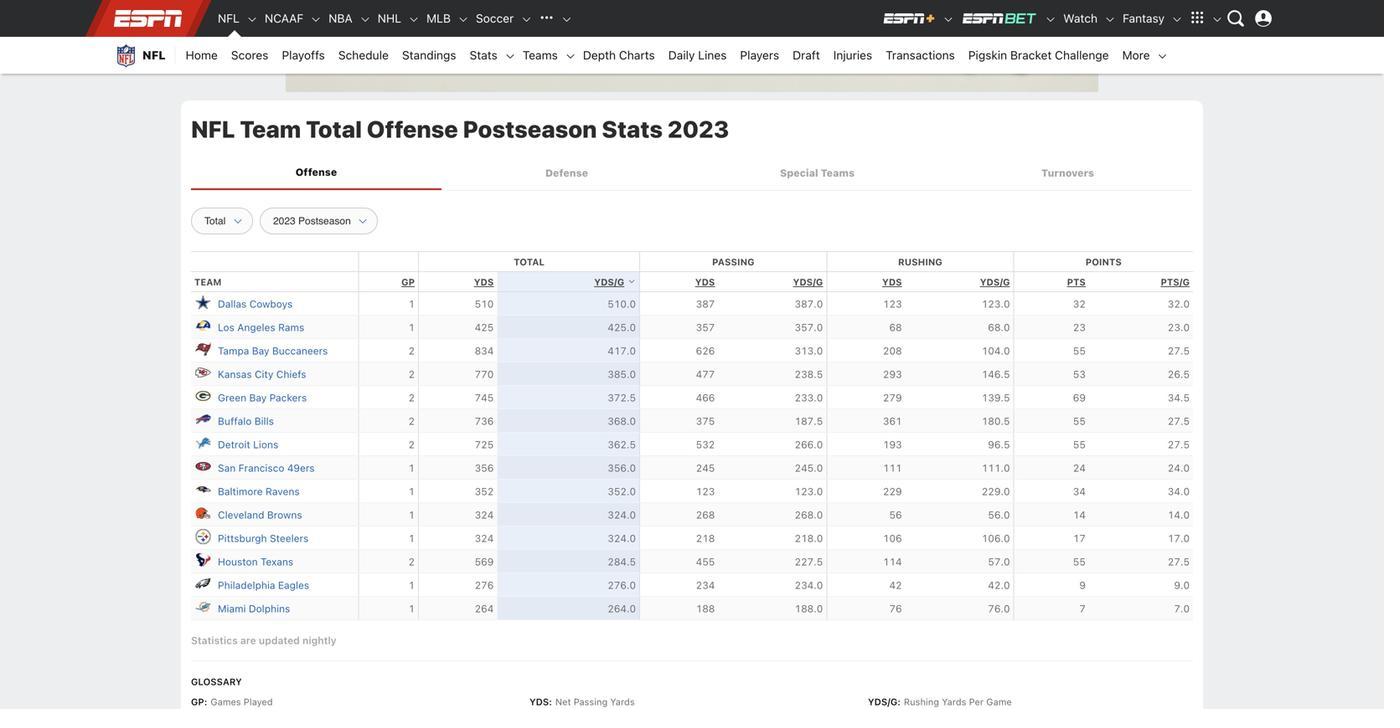Task type: describe. For each thing, give the bounding box(es) containing it.
advertisement element
[[286, 0, 1099, 92]]

nfl inside global navigation element
[[218, 11, 240, 25]]

725
[[475, 439, 494, 451]]

2 yards from the left
[[942, 698, 967, 708]]

193
[[883, 439, 902, 451]]

home
[[186, 48, 218, 62]]

schedule link
[[332, 37, 396, 74]]

baltimore ravens image
[[194, 482, 211, 498]]

more image
[[1157, 50, 1169, 62]]

buffalo bills image
[[194, 411, 211, 428]]

24
[[1074, 463, 1086, 475]]

pittsburgh steelers link
[[218, 531, 309, 547]]

points
[[1086, 257, 1122, 268]]

477
[[696, 369, 715, 381]]

0 horizontal spatial team
[[194, 277, 222, 288]]

miami dolphins image
[[194, 599, 211, 616]]

: for yds
[[549, 698, 552, 708]]

daily lines link
[[662, 37, 734, 74]]

pittsburgh steelers image
[[194, 529, 211, 545]]

1 vertical spatial nfl
[[143, 48, 166, 62]]

0 vertical spatial teams
[[523, 48, 558, 62]]

139.5
[[982, 392, 1011, 404]]

depth charts link
[[577, 37, 662, 74]]

1 horizontal spatial espn bet image
[[1045, 14, 1057, 25]]

2 for 736
[[409, 416, 415, 428]]

gp for gp
[[402, 277, 415, 288]]

green bay packers image
[[194, 388, 211, 405]]

watch link
[[1057, 0, 1105, 37]]

417.0
[[608, 346, 636, 357]]

game
[[987, 698, 1012, 708]]

234
[[696, 580, 715, 592]]

kansas city chiefs image
[[194, 364, 211, 381]]

tab list inside standings page main content
[[191, 156, 1194, 190]]

more espn image
[[1185, 6, 1210, 31]]

: for gp
[[204, 698, 207, 708]]

tampa bay buccaneers link
[[218, 343, 328, 359]]

55 for 96.5
[[1074, 439, 1086, 451]]

san francisco 49ers image
[[194, 458, 211, 475]]

mlb link
[[420, 0, 458, 37]]

2023
[[668, 115, 730, 143]]

0 horizontal spatial 123.0
[[795, 486, 823, 498]]

detroit lions image
[[194, 435, 211, 452]]

: for yds/g
[[898, 698, 901, 708]]

mlb
[[427, 11, 451, 25]]

1 vertical spatial 123
[[696, 486, 715, 498]]

0 horizontal spatial passing
[[574, 698, 608, 708]]

scores
[[231, 48, 269, 62]]

los
[[218, 322, 235, 334]]

philadelphia
[[218, 580, 275, 592]]

1 yds/g link from the left
[[595, 277, 636, 288]]

soccer image
[[521, 14, 532, 25]]

philadelphia eagles image
[[194, 576, 211, 592]]

offense inside tab list
[[296, 166, 337, 178]]

injuries
[[834, 48, 873, 62]]

yds up 387
[[696, 277, 715, 288]]

1 horizontal spatial 123.0
[[982, 299, 1011, 310]]

ncaaf
[[265, 11, 304, 25]]

104.0
[[982, 346, 1011, 357]]

1 for 245
[[409, 463, 415, 475]]

played
[[244, 698, 273, 708]]

schedule
[[338, 48, 389, 62]]

stats link
[[463, 37, 504, 74]]

23
[[1074, 322, 1086, 334]]

statistics are updated nightly
[[191, 636, 337, 647]]

1 horizontal spatial offense
[[367, 115, 458, 143]]

26.5
[[1168, 369, 1190, 381]]

1 horizontal spatial nfl link
[[211, 0, 246, 37]]

264.0
[[608, 604, 636, 615]]

players link
[[734, 37, 786, 74]]

yds left net
[[530, 698, 549, 708]]

7
[[1080, 604, 1086, 615]]

fantasy
[[1123, 11, 1165, 25]]

234.0
[[795, 580, 823, 592]]

bracket
[[1011, 48, 1052, 62]]

dolphins
[[249, 604, 290, 615]]

buffalo bills
[[218, 416, 274, 428]]

more link
[[1116, 37, 1157, 74]]

challenge
[[1055, 48, 1109, 62]]

stats inside stats link
[[470, 48, 498, 62]]

draft
[[793, 48, 820, 62]]

1 yds link from the left
[[474, 277, 494, 288]]

browns
[[267, 510, 302, 522]]

detroit
[[218, 439, 250, 451]]

nfl image
[[246, 14, 258, 25]]

357.0
[[795, 322, 823, 334]]

pts/g link
[[1161, 277, 1190, 288]]

96.5
[[989, 439, 1011, 451]]

1 for 387
[[409, 299, 415, 310]]

draft link
[[786, 37, 827, 74]]

356
[[475, 463, 494, 475]]

playoffs
[[282, 48, 325, 62]]

more
[[1123, 48, 1151, 62]]

pigskin bracket challenge link
[[962, 37, 1116, 74]]

watch image
[[1105, 14, 1117, 25]]

nba link
[[322, 0, 359, 37]]

569
[[475, 557, 494, 568]]

standings link
[[396, 37, 463, 74]]

17.0
[[1168, 533, 1190, 545]]

385.0
[[608, 369, 636, 381]]

standings page main content
[[181, 101, 1204, 710]]

425.0
[[608, 322, 636, 334]]

teams inside tab list
[[821, 167, 855, 179]]

dallas cowboys
[[218, 299, 293, 310]]

espn plus image
[[943, 14, 955, 25]]

yds/g for third yds/g link from right
[[595, 277, 625, 288]]

playoffs link
[[275, 37, 332, 74]]

yds/g : rushing yards per game
[[868, 698, 1012, 708]]

lions
[[253, 439, 279, 451]]

27.5 for 104.0
[[1168, 346, 1190, 357]]

turnovers link
[[943, 158, 1194, 189]]

depth charts
[[583, 48, 655, 62]]

425
[[475, 322, 494, 334]]

324.0 for 218
[[608, 533, 636, 545]]

gp for gp : games played
[[191, 698, 204, 708]]

global navigation element
[[106, 0, 1279, 37]]

69
[[1074, 392, 1086, 404]]

387.0
[[795, 299, 823, 310]]

more espn image
[[1212, 14, 1224, 25]]

eagles
[[278, 580, 309, 592]]

23.0
[[1168, 322, 1190, 334]]

nba
[[329, 11, 353, 25]]

27.5 for 180.5
[[1168, 416, 1190, 428]]

1 for 268
[[409, 510, 415, 522]]

34
[[1074, 486, 1086, 498]]

352
[[475, 486, 494, 498]]

27.5 for 96.5
[[1168, 439, 1190, 451]]

buffalo
[[218, 416, 252, 428]]

264
[[475, 604, 494, 615]]

teams image
[[565, 50, 577, 62]]

injuries link
[[827, 37, 879, 74]]

offense link
[[191, 157, 442, 188]]

espn more sports home page image
[[534, 6, 559, 31]]

626
[[696, 346, 715, 357]]

bills
[[255, 416, 274, 428]]

0 vertical spatial total
[[306, 115, 362, 143]]



Task type: locate. For each thing, give the bounding box(es) containing it.
tab list containing offense
[[191, 156, 1194, 190]]

watch
[[1064, 11, 1098, 25]]

1 horizontal spatial yds link
[[696, 277, 715, 288]]

372.5
[[608, 392, 636, 404]]

houston texans image
[[194, 552, 211, 569]]

1 for 234
[[409, 580, 415, 592]]

rushing
[[899, 257, 943, 268], [904, 698, 940, 708]]

more sports image
[[561, 14, 573, 25]]

yards right net
[[611, 698, 635, 708]]

pigskin bracket challenge
[[969, 48, 1109, 62]]

nba image
[[359, 14, 371, 25]]

114
[[883, 557, 902, 568]]

0 horizontal spatial yards
[[611, 698, 635, 708]]

1 for 188
[[409, 604, 415, 615]]

0 horizontal spatial total
[[306, 115, 362, 143]]

3 55 from the top
[[1074, 439, 1086, 451]]

per
[[970, 698, 984, 708]]

5 1 from the top
[[409, 510, 415, 522]]

los angeles rams image
[[194, 317, 211, 334]]

2 left 725
[[409, 439, 415, 451]]

4 1 from the top
[[409, 486, 415, 498]]

245
[[696, 463, 715, 475]]

0 vertical spatial gp
[[402, 277, 415, 288]]

bay down kansas city chiefs link
[[249, 392, 267, 404]]

1 vertical spatial bay
[[249, 392, 267, 404]]

455
[[696, 557, 715, 568]]

detroit lions link
[[218, 437, 279, 453]]

1 vertical spatial stats
[[602, 115, 663, 143]]

1 for 218
[[409, 533, 415, 545]]

nfl inside standings page main content
[[191, 115, 235, 143]]

2 left 770
[[409, 369, 415, 381]]

3 2 from the top
[[409, 392, 415, 404]]

324 down 352
[[475, 510, 494, 522]]

0 vertical spatial nfl
[[218, 11, 240, 25]]

: left net
[[549, 698, 552, 708]]

1 vertical spatial team
[[194, 277, 222, 288]]

pigskin
[[969, 48, 1008, 62]]

rushing left per
[[904, 698, 940, 708]]

stats inside standings page main content
[[602, 115, 663, 143]]

: left per
[[898, 698, 901, 708]]

1 vertical spatial 324.0
[[608, 533, 636, 545]]

2 yds/g link from the left
[[793, 277, 823, 288]]

0 vertical spatial 324
[[475, 510, 494, 522]]

76
[[890, 604, 902, 615]]

nfl link up scores
[[211, 0, 246, 37]]

4 2 from the top
[[409, 416, 415, 428]]

1 vertical spatial 324
[[475, 533, 494, 545]]

0 vertical spatial 123.0
[[982, 299, 1011, 310]]

1 horizontal spatial gp
[[402, 277, 415, 288]]

266.0
[[795, 439, 823, 451]]

2 horizontal spatial yds/g link
[[980, 277, 1011, 288]]

2 2 from the top
[[409, 369, 415, 381]]

2 yds link from the left
[[696, 277, 715, 288]]

245.0
[[795, 463, 823, 475]]

0 horizontal spatial 123
[[696, 486, 715, 498]]

yds/g for 1st yds/g link from right
[[980, 277, 1011, 288]]

2 horizontal spatial :
[[898, 698, 901, 708]]

238.5
[[795, 369, 823, 381]]

1 horizontal spatial yards
[[942, 698, 967, 708]]

0 horizontal spatial yds link
[[474, 277, 494, 288]]

0 vertical spatial bay
[[252, 346, 270, 357]]

0 vertical spatial stats
[[470, 48, 498, 62]]

2 left 745
[[409, 392, 415, 404]]

yds/g link up '387.0' at top
[[793, 277, 823, 288]]

55 down 17
[[1074, 557, 1086, 568]]

2 down gp link
[[409, 346, 415, 357]]

2 : from the left
[[549, 698, 552, 708]]

375
[[696, 416, 715, 428]]

55 for 104.0
[[1074, 346, 1086, 357]]

cleveland browns image
[[194, 505, 211, 522]]

nightly
[[303, 636, 337, 647]]

1 horizontal spatial teams
[[821, 167, 855, 179]]

14.0
[[1168, 510, 1190, 522]]

362.5
[[608, 439, 636, 451]]

espn bet image up "pigskin"
[[962, 12, 1039, 25]]

27.5 down the 34.5
[[1168, 416, 1190, 428]]

yds/g link up 510.0
[[595, 277, 636, 288]]

francisco
[[239, 463, 285, 475]]

philadelphia eagles link
[[218, 578, 309, 594]]

2 324.0 from the top
[[608, 533, 636, 545]]

texans
[[261, 557, 294, 568]]

teams right 'special'
[[821, 167, 855, 179]]

324.0 down the 352.0
[[608, 510, 636, 522]]

special teams
[[780, 167, 855, 179]]

27.5 down the 17.0
[[1168, 557, 1190, 568]]

68
[[890, 322, 902, 334]]

3 27.5 from the top
[[1168, 439, 1190, 451]]

0 horizontal spatial gp
[[191, 698, 204, 708]]

:
[[204, 698, 207, 708], [549, 698, 552, 708], [898, 698, 901, 708]]

yds
[[474, 277, 494, 288], [696, 277, 715, 288], [883, 277, 902, 288], [530, 698, 549, 708]]

yds up 510
[[474, 277, 494, 288]]

1 55 from the top
[[1074, 346, 1086, 357]]

57.0
[[989, 557, 1011, 568]]

34.0
[[1168, 486, 1190, 498]]

profile management image
[[1256, 10, 1272, 27]]

depth
[[583, 48, 616, 62]]

55 for 180.5
[[1074, 416, 1086, 428]]

4 27.5 from the top
[[1168, 557, 1190, 568]]

3 : from the left
[[898, 698, 901, 708]]

276
[[475, 580, 494, 592]]

ncaaf image
[[310, 14, 322, 25]]

368.0
[[608, 416, 636, 428]]

yds link up 387
[[696, 277, 715, 288]]

2 for 725
[[409, 439, 415, 451]]

bay for tampa
[[252, 346, 270, 357]]

1 27.5 from the top
[[1168, 346, 1190, 357]]

55 up the 53
[[1074, 346, 1086, 357]]

1 1 from the top
[[409, 299, 415, 310]]

nfl left nfl 'icon'
[[218, 11, 240, 25]]

0 horizontal spatial teams
[[523, 48, 558, 62]]

1 horizontal spatial :
[[549, 698, 552, 708]]

espn bet image
[[962, 12, 1039, 25], [1045, 14, 1057, 25]]

nfl link
[[211, 0, 246, 37], [106, 37, 176, 74]]

fantasy image
[[1172, 14, 1184, 25]]

8 1 from the top
[[409, 604, 415, 615]]

2 for 745
[[409, 392, 415, 404]]

0 horizontal spatial :
[[204, 698, 207, 708]]

1 for 357
[[409, 322, 415, 334]]

1 324.0 from the top
[[608, 510, 636, 522]]

2 for 569
[[409, 557, 415, 568]]

stats left 2023
[[602, 115, 663, 143]]

1
[[409, 299, 415, 310], [409, 322, 415, 334], [409, 463, 415, 475], [409, 486, 415, 498], [409, 510, 415, 522], [409, 533, 415, 545], [409, 580, 415, 592], [409, 604, 415, 615]]

6 1 from the top
[[409, 533, 415, 545]]

2 for 770
[[409, 369, 415, 381]]

736
[[475, 416, 494, 428]]

55 up 24
[[1074, 439, 1086, 451]]

pts/g
[[1161, 277, 1190, 288]]

834
[[475, 346, 494, 357]]

1 : from the left
[[204, 698, 207, 708]]

stats left stats image
[[470, 48, 498, 62]]

yds/g for 2nd yds/g link from the left
[[793, 277, 823, 288]]

rushing up "68"
[[899, 257, 943, 268]]

2 left 569
[[409, 557, 415, 568]]

27.5 up 26.5
[[1168, 346, 1190, 357]]

532
[[696, 439, 715, 451]]

324.0 up 284.5
[[608, 533, 636, 545]]

baltimore
[[218, 486, 263, 498]]

nhl link
[[371, 0, 408, 37]]

3 yds link from the left
[[883, 277, 902, 288]]

111.0
[[982, 463, 1011, 475]]

1 vertical spatial 123.0
[[795, 486, 823, 498]]

transactions link
[[879, 37, 962, 74]]

1 horizontal spatial passing
[[712, 257, 755, 268]]

187.5
[[795, 416, 823, 428]]

1 horizontal spatial 123
[[883, 299, 902, 310]]

tampa bay buccaneers image
[[194, 341, 211, 358]]

324 for 218
[[475, 533, 494, 545]]

1 vertical spatial gp
[[191, 698, 204, 708]]

0 vertical spatial passing
[[712, 257, 755, 268]]

0 horizontal spatial yds/g link
[[595, 277, 636, 288]]

27.5 up 24.0
[[1168, 439, 1190, 451]]

tab list
[[191, 156, 1194, 190]]

6 2 from the top
[[409, 557, 415, 568]]

yds link up 510
[[474, 277, 494, 288]]

kansas city chiefs link
[[218, 367, 306, 383]]

daily
[[669, 48, 695, 62]]

san francisco 49ers link
[[218, 461, 315, 477]]

transactions
[[886, 48, 955, 62]]

nfl left home
[[143, 48, 166, 62]]

teams right stats image
[[523, 48, 558, 62]]

0 horizontal spatial nfl link
[[106, 37, 176, 74]]

324 up 569
[[475, 533, 494, 545]]

teams
[[523, 48, 558, 62], [821, 167, 855, 179]]

233.0
[[795, 392, 823, 404]]

4 55 from the top
[[1074, 557, 1086, 568]]

cleveland browns
[[218, 510, 302, 522]]

philadelphia eagles
[[218, 580, 309, 592]]

123.0 down 245.0
[[795, 486, 823, 498]]

team up offense link
[[240, 115, 301, 143]]

42.0
[[989, 580, 1011, 592]]

statistics
[[191, 636, 238, 647]]

dallas
[[218, 299, 247, 310]]

dallas cowboys image
[[194, 294, 211, 311]]

32
[[1074, 299, 1086, 310]]

games
[[211, 698, 241, 708]]

houston texans
[[218, 557, 294, 568]]

324.0 for 268
[[608, 510, 636, 522]]

kansas city chiefs
[[218, 369, 306, 381]]

total
[[306, 115, 362, 143], [514, 257, 545, 268]]

2 vertical spatial nfl
[[191, 115, 235, 143]]

313.0
[[795, 346, 823, 357]]

27.5 for 57.0
[[1168, 557, 1190, 568]]

0 vertical spatial team
[[240, 115, 301, 143]]

turnovers
[[1042, 167, 1095, 179]]

0 vertical spatial offense
[[367, 115, 458, 143]]

279
[[883, 392, 902, 404]]

2 1 from the top
[[409, 322, 415, 334]]

tampa bay buccaneers
[[218, 346, 328, 357]]

2 55 from the top
[[1074, 416, 1086, 428]]

yds link up "68"
[[883, 277, 902, 288]]

284.5
[[608, 557, 636, 568]]

1 horizontal spatial team
[[240, 115, 301, 143]]

yds/g link up 68.0
[[980, 277, 1011, 288]]

123.0
[[982, 299, 1011, 310], [795, 486, 823, 498]]

nhl image
[[408, 14, 420, 25]]

passing right net
[[574, 698, 608, 708]]

team up the dallas cowboys 'icon'
[[194, 277, 222, 288]]

0 vertical spatial 324.0
[[608, 510, 636, 522]]

nfl down home link
[[191, 115, 235, 143]]

0 horizontal spatial espn bet image
[[962, 12, 1039, 25]]

tampa
[[218, 346, 249, 357]]

mlb image
[[458, 14, 469, 25]]

229
[[883, 486, 902, 498]]

los angeles rams link
[[218, 320, 304, 336]]

1 horizontal spatial total
[[514, 257, 545, 268]]

updated
[[259, 636, 300, 647]]

cleveland browns link
[[218, 508, 302, 524]]

bay inside "link"
[[252, 346, 270, 357]]

0 vertical spatial 123
[[883, 299, 902, 310]]

0 horizontal spatial stats
[[470, 48, 498, 62]]

1 vertical spatial passing
[[574, 698, 608, 708]]

0 horizontal spatial offense
[[296, 166, 337, 178]]

2 left 736
[[409, 416, 415, 428]]

yds/g
[[595, 277, 625, 288], [793, 277, 823, 288], [980, 277, 1011, 288], [868, 698, 898, 708]]

2 324 from the top
[[475, 533, 494, 545]]

1 vertical spatial offense
[[296, 166, 337, 178]]

passing up 387
[[712, 257, 755, 268]]

123 up "68"
[[883, 299, 902, 310]]

3 1 from the top
[[409, 463, 415, 475]]

218
[[696, 533, 715, 545]]

: left games
[[204, 698, 207, 708]]

3 yds/g link from the left
[[980, 277, 1011, 288]]

1 horizontal spatial stats
[[602, 115, 663, 143]]

yards left per
[[942, 698, 967, 708]]

7 1 from the top
[[409, 580, 415, 592]]

55 for 57.0
[[1074, 557, 1086, 568]]

are
[[240, 636, 256, 647]]

1 horizontal spatial yds/g link
[[793, 277, 823, 288]]

2 for 834
[[409, 346, 415, 357]]

soccer
[[476, 11, 514, 25]]

0 vertical spatial rushing
[[899, 257, 943, 268]]

yds up "68"
[[883, 277, 902, 288]]

1 2 from the top
[[409, 346, 415, 357]]

55 down 69
[[1074, 416, 1086, 428]]

123.0 up 68.0
[[982, 299, 1011, 310]]

1 yards from the left
[[611, 698, 635, 708]]

pittsburgh steelers
[[218, 533, 309, 545]]

packers
[[270, 392, 307, 404]]

1 vertical spatial teams
[[821, 167, 855, 179]]

5 2 from the top
[[409, 439, 415, 451]]

2 horizontal spatial yds link
[[883, 277, 902, 288]]

bay for green
[[249, 392, 267, 404]]

49ers
[[287, 463, 315, 475]]

city
[[255, 369, 274, 381]]

charts
[[619, 48, 655, 62]]

bay down los angeles rams
[[252, 346, 270, 357]]

123 down 245 on the bottom right of page
[[696, 486, 715, 498]]

1 vertical spatial rushing
[[904, 698, 940, 708]]

espn+ image
[[883, 12, 936, 25]]

324 for 268
[[475, 510, 494, 522]]

1 324 from the top
[[475, 510, 494, 522]]

espn bet image left watch
[[1045, 14, 1057, 25]]

1 for 123
[[409, 486, 415, 498]]

bay
[[252, 346, 270, 357], [249, 392, 267, 404]]

1 vertical spatial total
[[514, 257, 545, 268]]

2 27.5 from the top
[[1168, 416, 1190, 428]]

miami dolphins
[[218, 604, 290, 615]]

stats image
[[504, 50, 516, 62]]

nfl link left home link
[[106, 37, 176, 74]]

scores link
[[224, 37, 275, 74]]



Task type: vqa. For each thing, say whether or not it's contained in the screenshot.
2 related to 736
yes



